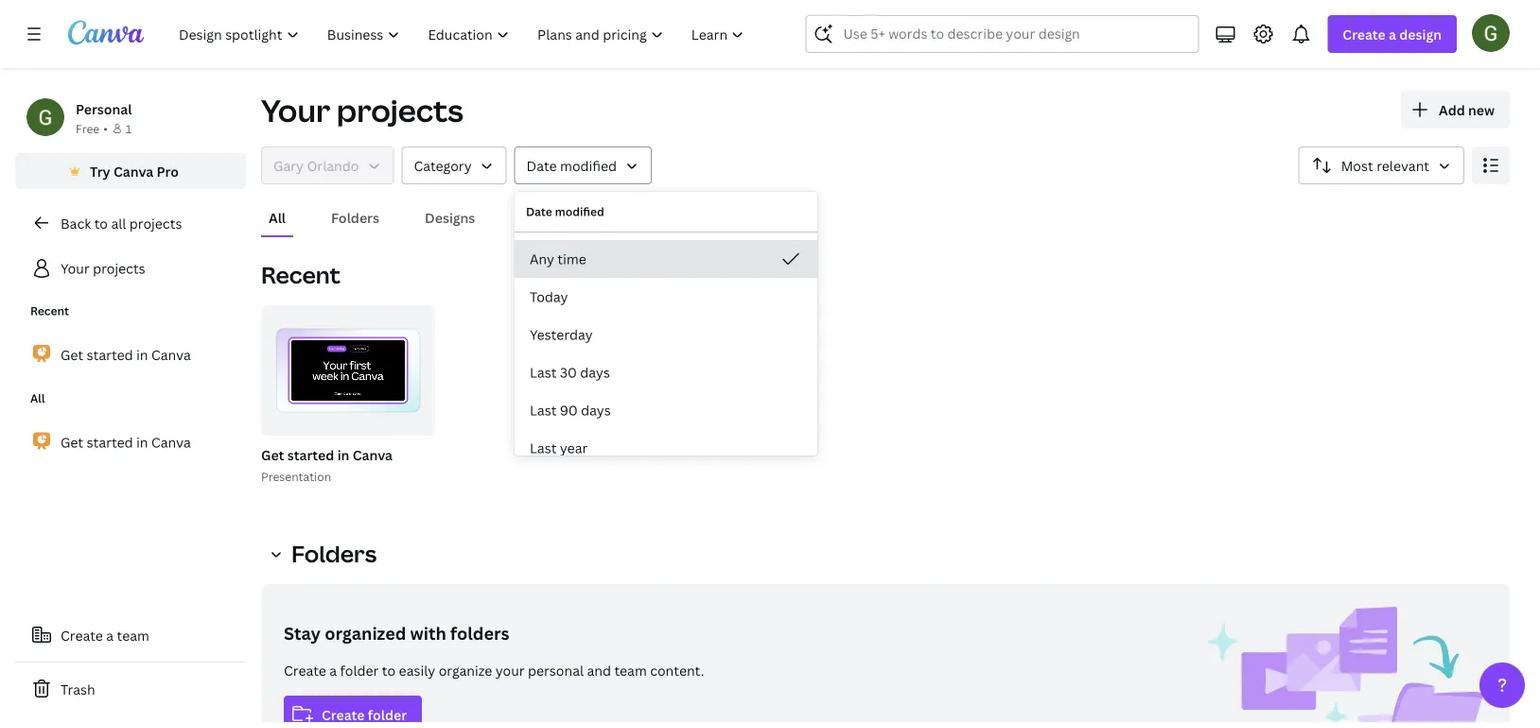 Task type: vqa. For each thing, say whether or not it's contained in the screenshot.
use
no



Task type: describe. For each thing, give the bounding box(es) containing it.
your
[[495, 662, 525, 680]]

get for 1st the "get started in canva" link from the bottom of the page
[[61, 434, 83, 451]]

of
[[394, 414, 408, 427]]

1 for 1 of 27
[[386, 414, 391, 427]]

•
[[103, 121, 108, 136]]

create for create a design
[[1343, 25, 1386, 43]]

today option
[[515, 278, 817, 316]]

90
[[560, 402, 578, 420]]

any time option
[[515, 240, 817, 278]]

add new button
[[1401, 91, 1510, 129]]

year
[[560, 439, 588, 457]]

get started in canva presentation
[[261, 446, 393, 484]]

create for create a team
[[61, 627, 103, 645]]

last for last 90 days
[[530, 402, 557, 420]]

all button
[[261, 200, 293, 236]]

any
[[530, 250, 554, 268]]

last 90 days option
[[515, 392, 817, 429]]

try
[[90, 162, 110, 180]]

Date modified button
[[514, 147, 652, 184]]

back to all projects
[[61, 214, 182, 232]]

last 30 days button
[[515, 354, 817, 392]]

design
[[1399, 25, 1442, 43]]

1 vertical spatial projects
[[129, 214, 182, 232]]

all
[[111, 214, 126, 232]]

last 30 days
[[530, 364, 610, 382]]

started for 1st the "get started in canva" link from the bottom of the page
[[87, 434, 133, 451]]

last year button
[[515, 429, 817, 467]]

organized
[[325, 622, 406, 645]]

relevant
[[1377, 157, 1429, 175]]

gary
[[273, 157, 304, 175]]

free
[[76, 121, 100, 136]]

get started in canva for 1st the "get started in canva" link from the bottom of the page
[[61, 434, 191, 451]]

Category button
[[402, 147, 507, 184]]

1 horizontal spatial recent
[[261, 260, 340, 290]]

started for second the "get started in canva" link from the bottom
[[87, 346, 133, 364]]

get for second the "get started in canva" link from the bottom
[[61, 346, 83, 364]]

started inside get started in canva presentation
[[287, 446, 334, 464]]

content.
[[650, 662, 704, 680]]

add new
[[1439, 101, 1495, 119]]

1 vertical spatial to
[[382, 662, 396, 680]]

get started in canva for second the "get started in canva" link from the bottom
[[61, 346, 191, 364]]

create a team
[[61, 627, 149, 645]]

2 date modified from the top
[[526, 204, 604, 219]]

add
[[1439, 101, 1465, 119]]

your projects link
[[15, 250, 246, 288]]

create a team button
[[15, 617, 246, 655]]

0 horizontal spatial all
[[30, 391, 45, 406]]

last 90 days
[[530, 402, 611, 420]]

folders button
[[324, 200, 387, 236]]

gary orlando image
[[1472, 14, 1510, 52]]

modified inside button
[[560, 157, 617, 175]]

trash
[[61, 681, 95, 699]]

team inside button
[[117, 627, 149, 645]]

organize
[[439, 662, 492, 680]]

folders
[[450, 622, 509, 645]]

back
[[61, 214, 91, 232]]

and
[[587, 662, 611, 680]]

get started in canva button
[[261, 444, 393, 467]]

any time
[[530, 250, 586, 268]]

time
[[558, 250, 586, 268]]

yesterday
[[530, 326, 593, 344]]

today button
[[515, 278, 817, 316]]

Search search field
[[843, 16, 1161, 52]]

canva inside get started in canva presentation
[[353, 446, 393, 464]]

try canva pro button
[[15, 153, 246, 189]]



Task type: locate. For each thing, give the bounding box(es) containing it.
list box
[[515, 240, 817, 467]]

to left 'all'
[[94, 214, 108, 232]]

days right 90
[[581, 402, 611, 420]]

your projects up orlando at top left
[[261, 90, 463, 131]]

0 horizontal spatial recent
[[30, 303, 69, 319]]

your
[[261, 90, 330, 131], [61, 260, 90, 278]]

1 vertical spatial 1
[[386, 414, 391, 427]]

yesterday button
[[515, 316, 817, 354]]

2 get started in canva link from the top
[[15, 422, 246, 463]]

last year option
[[515, 429, 817, 467]]

3 last from the top
[[530, 439, 557, 457]]

2 vertical spatial projects
[[93, 260, 145, 278]]

days for last 30 days
[[580, 364, 610, 382]]

a inside dropdown button
[[1389, 25, 1396, 43]]

0 horizontal spatial 1
[[126, 121, 132, 136]]

recent down your projects 'link'
[[30, 303, 69, 319]]

get inside get started in canva presentation
[[261, 446, 284, 464]]

modified down the date modified button
[[555, 204, 604, 219]]

1 date from the top
[[527, 157, 557, 175]]

designs
[[425, 209, 475, 227]]

your projects inside 'link'
[[61, 260, 145, 278]]

create
[[1343, 25, 1386, 43], [61, 627, 103, 645], [284, 662, 326, 680]]

last left 30
[[530, 364, 557, 382]]

category
[[414, 157, 472, 175]]

1 horizontal spatial 1
[[386, 414, 391, 427]]

create left design
[[1343, 25, 1386, 43]]

0 vertical spatial all
[[269, 209, 286, 227]]

folders
[[331, 209, 379, 227], [291, 539, 377, 569]]

30
[[560, 364, 577, 382]]

easily
[[399, 662, 435, 680]]

1 vertical spatial get started in canva link
[[15, 422, 246, 463]]

stay organized with folders
[[284, 622, 509, 645]]

your projects down 'all'
[[61, 260, 145, 278]]

1 horizontal spatial create
[[284, 662, 326, 680]]

last year
[[530, 439, 588, 457]]

projects inside 'link'
[[93, 260, 145, 278]]

pro
[[157, 162, 179, 180]]

a for design
[[1389, 25, 1396, 43]]

your up gary
[[261, 90, 330, 131]]

create for create a folder to easily organize your personal and team content.
[[284, 662, 326, 680]]

create a design button
[[1328, 15, 1457, 53]]

top level navigation element
[[166, 15, 760, 53]]

2 vertical spatial last
[[530, 439, 557, 457]]

a for team
[[106, 627, 114, 645]]

list box containing any time
[[515, 240, 817, 467]]

presentation
[[261, 469, 331, 484]]

1 vertical spatial recent
[[30, 303, 69, 319]]

1 left of
[[386, 414, 391, 427]]

Owner button
[[261, 147, 394, 184]]

all inside button
[[269, 209, 286, 227]]

date modified up time
[[526, 204, 604, 219]]

0 vertical spatial team
[[117, 627, 149, 645]]

1 vertical spatial get started in canva
[[61, 434, 191, 451]]

2 get started in canva from the top
[[61, 434, 191, 451]]

to
[[94, 214, 108, 232], [382, 662, 396, 680]]

create inside dropdown button
[[1343, 25, 1386, 43]]

personal
[[76, 100, 132, 118]]

today
[[530, 288, 568, 306]]

1 horizontal spatial your
[[261, 90, 330, 131]]

most
[[1341, 157, 1373, 175]]

most relevant
[[1341, 157, 1429, 175]]

0 vertical spatial date
[[527, 157, 557, 175]]

projects right 'all'
[[129, 214, 182, 232]]

last 30 days option
[[515, 354, 817, 392]]

2 vertical spatial a
[[329, 662, 337, 680]]

personal
[[528, 662, 584, 680]]

last 90 days button
[[515, 392, 817, 429]]

0 vertical spatial your
[[261, 90, 330, 131]]

trash link
[[15, 671, 246, 709]]

days for last 90 days
[[581, 402, 611, 420]]

1 horizontal spatial team
[[614, 662, 647, 680]]

images
[[521, 209, 566, 227]]

modified
[[560, 157, 617, 175], [555, 204, 604, 219]]

modified up images
[[560, 157, 617, 175]]

0 vertical spatial 1
[[126, 121, 132, 136]]

1 vertical spatial days
[[581, 402, 611, 420]]

create down stay
[[284, 662, 326, 680]]

2 date from the top
[[526, 204, 552, 219]]

1 vertical spatial your
[[61, 260, 90, 278]]

folders inside folders button
[[331, 209, 379, 227]]

0 horizontal spatial your
[[61, 260, 90, 278]]

a up the trash link
[[106, 627, 114, 645]]

Sort by button
[[1299, 147, 1464, 184]]

0 vertical spatial to
[[94, 214, 108, 232]]

last left 90
[[530, 402, 557, 420]]

2 last from the top
[[530, 402, 557, 420]]

1 get started in canva from the top
[[61, 346, 191, 364]]

designs button
[[417, 200, 483, 236]]

canva
[[113, 162, 153, 180], [151, 346, 191, 364], [151, 434, 191, 451], [353, 446, 393, 464]]

date inside button
[[527, 157, 557, 175]]

1 vertical spatial date
[[526, 204, 552, 219]]

1 horizontal spatial to
[[382, 662, 396, 680]]

0 vertical spatial create
[[1343, 25, 1386, 43]]

last
[[530, 364, 557, 382], [530, 402, 557, 420], [530, 439, 557, 457]]

create inside button
[[61, 627, 103, 645]]

date modified
[[527, 157, 617, 175], [526, 204, 604, 219]]

create a design
[[1343, 25, 1442, 43]]

1 date modified from the top
[[527, 157, 617, 175]]

with
[[410, 622, 446, 645]]

folders button
[[261, 535, 388, 573]]

to left easily on the left bottom of the page
[[382, 662, 396, 680]]

projects up category
[[337, 90, 463, 131]]

0 vertical spatial recent
[[261, 260, 340, 290]]

days right 30
[[580, 364, 610, 382]]

last inside option
[[530, 439, 557, 457]]

team up the trash link
[[117, 627, 149, 645]]

all
[[269, 209, 286, 227], [30, 391, 45, 406]]

your inside 'link'
[[61, 260, 90, 278]]

1 get started in canva link from the top
[[15, 335, 246, 375]]

0 horizontal spatial to
[[94, 214, 108, 232]]

date
[[527, 157, 557, 175], [526, 204, 552, 219]]

a for folder
[[329, 662, 337, 680]]

projects
[[337, 90, 463, 131], [129, 214, 182, 232], [93, 260, 145, 278]]

2 horizontal spatial a
[[1389, 25, 1396, 43]]

started
[[87, 346, 133, 364], [87, 434, 133, 451], [287, 446, 334, 464]]

0 vertical spatial your projects
[[261, 90, 463, 131]]

back to all projects link
[[15, 204, 246, 242]]

1 for 1
[[126, 121, 132, 136]]

create a folder to easily organize your personal and team content.
[[284, 662, 704, 680]]

2 horizontal spatial create
[[1343, 25, 1386, 43]]

get
[[61, 346, 83, 364], [61, 434, 83, 451], [261, 446, 284, 464]]

in
[[136, 346, 148, 364], [136, 434, 148, 451], [337, 446, 349, 464]]

1 vertical spatial last
[[530, 402, 557, 420]]

a left design
[[1389, 25, 1396, 43]]

1 vertical spatial a
[[106, 627, 114, 645]]

stay
[[284, 622, 321, 645]]

1 vertical spatial create
[[61, 627, 103, 645]]

projects down 'all'
[[93, 260, 145, 278]]

any time button
[[515, 240, 817, 278]]

free •
[[76, 121, 108, 136]]

folder
[[340, 662, 379, 680]]

1 last from the top
[[530, 364, 557, 382]]

1 vertical spatial date modified
[[526, 204, 604, 219]]

orlando
[[307, 157, 359, 175]]

images button
[[513, 200, 574, 236]]

1
[[126, 121, 132, 136], [386, 414, 391, 427]]

0 vertical spatial get started in canva link
[[15, 335, 246, 375]]

get started in canva
[[61, 346, 191, 364], [61, 434, 191, 451]]

yesterday option
[[515, 316, 817, 354]]

1 right •
[[126, 121, 132, 136]]

date up images
[[527, 157, 557, 175]]

recent
[[261, 260, 340, 290], [30, 303, 69, 319]]

a
[[1389, 25, 1396, 43], [106, 627, 114, 645], [329, 662, 337, 680]]

0 horizontal spatial your projects
[[61, 260, 145, 278]]

0 horizontal spatial team
[[117, 627, 149, 645]]

0 horizontal spatial create
[[61, 627, 103, 645]]

date modified inside button
[[527, 157, 617, 175]]

last for last 30 days
[[530, 364, 557, 382]]

1 horizontal spatial all
[[269, 209, 286, 227]]

1 vertical spatial your projects
[[61, 260, 145, 278]]

0 vertical spatial date modified
[[527, 157, 617, 175]]

1 horizontal spatial your projects
[[261, 90, 463, 131]]

0 vertical spatial days
[[580, 364, 610, 382]]

0 vertical spatial a
[[1389, 25, 1396, 43]]

1 of 27
[[386, 414, 422, 427]]

2 vertical spatial create
[[284, 662, 326, 680]]

a inside button
[[106, 627, 114, 645]]

team right and
[[614, 662, 647, 680]]

a left folder on the bottom of the page
[[329, 662, 337, 680]]

0 vertical spatial folders
[[331, 209, 379, 227]]

0 vertical spatial get started in canva
[[61, 346, 191, 364]]

try canva pro
[[90, 162, 179, 180]]

your down the back
[[61, 260, 90, 278]]

get started in canva link
[[15, 335, 246, 375], [15, 422, 246, 463]]

days
[[580, 364, 610, 382], [581, 402, 611, 420]]

gary orlando
[[273, 157, 359, 175]]

folders inside folders dropdown button
[[291, 539, 377, 569]]

1 vertical spatial folders
[[291, 539, 377, 569]]

folders down orlando at top left
[[331, 209, 379, 227]]

in inside get started in canva presentation
[[337, 446, 349, 464]]

0 horizontal spatial a
[[106, 627, 114, 645]]

27
[[411, 414, 422, 427]]

last left year
[[530, 439, 557, 457]]

1 vertical spatial modified
[[555, 204, 604, 219]]

1 vertical spatial all
[[30, 391, 45, 406]]

your projects
[[261, 90, 463, 131], [61, 260, 145, 278]]

team
[[117, 627, 149, 645], [614, 662, 647, 680]]

folders up organized
[[291, 539, 377, 569]]

canva inside button
[[113, 162, 153, 180]]

0 vertical spatial projects
[[337, 90, 463, 131]]

new
[[1468, 101, 1495, 119]]

date modified up the images button
[[527, 157, 617, 175]]

0 vertical spatial modified
[[560, 157, 617, 175]]

create up trash
[[61, 627, 103, 645]]

last for last year
[[530, 439, 557, 457]]

1 vertical spatial team
[[614, 662, 647, 680]]

recent down all button
[[261, 260, 340, 290]]

1 horizontal spatial a
[[329, 662, 337, 680]]

date up any at top left
[[526, 204, 552, 219]]

None search field
[[805, 15, 1199, 53]]

0 vertical spatial last
[[530, 364, 557, 382]]



